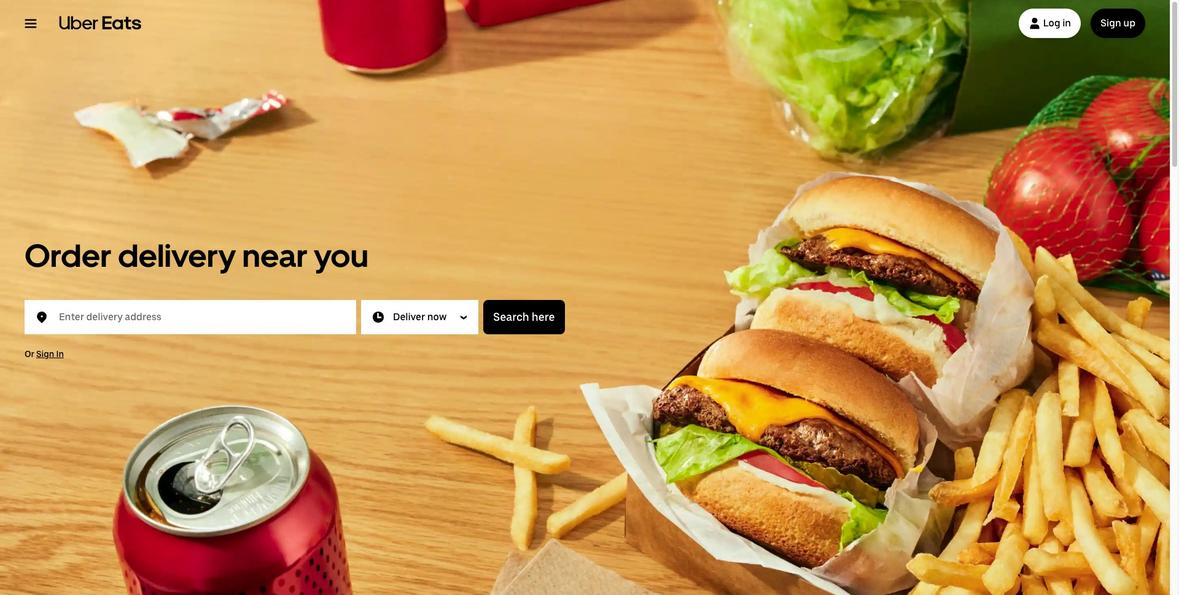 Task type: locate. For each thing, give the bounding box(es) containing it.
sign
[[1101, 17, 1122, 29], [36, 350, 54, 359]]

Enter delivery address text field
[[59, 305, 342, 330]]

order delivery near you
[[25, 236, 369, 275]]

0 horizontal spatial sign
[[36, 350, 54, 359]]

or
[[25, 350, 34, 359]]

search
[[493, 311, 529, 324]]

search here
[[493, 311, 555, 324]]

log in
[[1043, 17, 1071, 29]]

near
[[242, 236, 308, 275]]

now
[[427, 311, 447, 323]]

sign left in
[[36, 350, 54, 359]]

here
[[532, 311, 555, 324]]

deliver now
[[393, 311, 447, 323]]

sign left up
[[1101, 17, 1122, 29]]

sign in link
[[36, 350, 64, 359]]

0 vertical spatial sign
[[1101, 17, 1122, 29]]



Task type: describe. For each thing, give the bounding box(es) containing it.
when image
[[371, 310, 386, 325]]

1 horizontal spatial sign
[[1101, 17, 1122, 29]]

uber eats home image
[[59, 16, 141, 31]]

up
[[1124, 17, 1136, 29]]

deliver
[[393, 311, 425, 323]]

delivery
[[118, 236, 236, 275]]

1 vertical spatial sign
[[36, 350, 54, 359]]

you
[[314, 236, 369, 275]]

log
[[1043, 17, 1061, 29]]

in
[[1063, 17, 1071, 29]]

sign up link
[[1091, 9, 1146, 38]]

deliver now button
[[361, 300, 479, 335]]

main navigation menu image
[[25, 17, 37, 29]]

order
[[25, 236, 112, 275]]

sign up
[[1101, 17, 1136, 29]]

search here button
[[484, 300, 565, 335]]

or sign in
[[25, 350, 64, 359]]

in
[[56, 350, 64, 359]]

log in link
[[1019, 9, 1081, 38]]



Task type: vqa. For each thing, say whether or not it's contained in the screenshot.
Pickup
no



